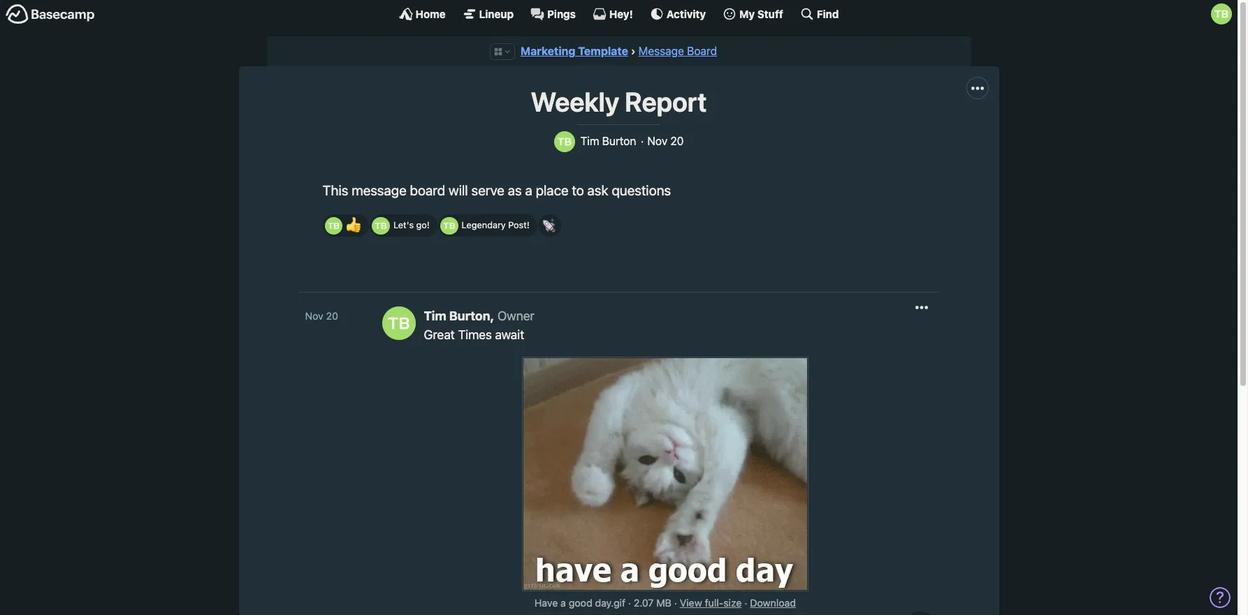 Task type: locate. For each thing, give the bounding box(es) containing it.
0 horizontal spatial tim burton image
[[372, 217, 390, 235]]

burton for tim burton , owner
[[449, 309, 490, 324]]

stuff
[[758, 7, 783, 20]]

board
[[410, 182, 445, 198]]

nov
[[648, 135, 668, 147], [305, 310, 323, 322]]

0 horizontal spatial nov 20
[[305, 310, 338, 322]]

great times await
[[424, 328, 524, 342]]

1 horizontal spatial nov 20 element
[[648, 135, 684, 148]]

0 vertical spatial nov 20 element
[[648, 135, 684, 148]]

0 horizontal spatial tim
[[424, 309, 446, 324]]

0 horizontal spatial nov 20 element
[[305, 310, 338, 322]]

view
[[680, 598, 702, 609]]

1 horizontal spatial a
[[561, 598, 566, 609]]

a right as
[[525, 182, 532, 198]]

2.07
[[634, 598, 654, 609]]

tim burton , owner
[[424, 309, 535, 324]]

0 vertical spatial 20
[[671, 135, 684, 147]]

good
[[569, 598, 593, 609]]

have
[[535, 598, 558, 609]]

1 vertical spatial nov
[[305, 310, 323, 322]]

activity link
[[650, 7, 706, 21]]

tim down weekly
[[581, 135, 599, 147]]

tim
[[581, 135, 599, 147], [424, 309, 446, 324]]

hey!
[[609, 7, 633, 20]]

weekly report
[[531, 86, 707, 118]]

marketing template
[[521, 45, 628, 57]]

0 horizontal spatial nov
[[305, 310, 323, 322]]

20
[[671, 135, 684, 147], [326, 310, 338, 322]]

tim burton image
[[1211, 3, 1232, 24], [325, 217, 343, 235], [440, 217, 458, 235], [382, 307, 416, 340]]

find button
[[800, 7, 839, 21]]

this
[[323, 182, 348, 198]]

1 vertical spatial tim burton image
[[372, 217, 390, 235]]

tim burton image inside the tim b. boosted the message with '👍' element
[[325, 217, 343, 235]]

my stuff button
[[723, 7, 783, 21]]

nov 20
[[648, 135, 684, 147], [305, 310, 338, 322]]

message board link
[[639, 45, 717, 57]]

1 vertical spatial tim
[[424, 309, 446, 324]]

tim up great
[[424, 309, 446, 324]]

my stuff
[[740, 7, 783, 20]]

tim burton image left let's
[[372, 217, 390, 235]]

👍
[[346, 218, 361, 234]]

1 horizontal spatial tim burton image
[[554, 131, 575, 152]]

download
[[750, 598, 796, 609]]

tim b. boosted the message with '👍' element
[[323, 215, 369, 237]]

lineup
[[479, 7, 514, 20]]

0 horizontal spatial 20
[[326, 310, 338, 322]]

tim for tim burton
[[581, 135, 599, 147]]

a
[[525, 182, 532, 198], [561, 598, 566, 609]]

0 vertical spatial burton
[[602, 135, 636, 147]]

burton
[[602, 135, 636, 147], [449, 309, 490, 324]]

1 horizontal spatial nov 20
[[648, 135, 684, 147]]

1 vertical spatial a
[[561, 598, 566, 609]]

let's
[[393, 220, 414, 231]]

tim burton image for let's go!
[[372, 217, 390, 235]]

place
[[536, 182, 569, 198]]

1 vertical spatial nov 20 element
[[305, 310, 338, 322]]

tim burton image down weekly
[[554, 131, 575, 152]]

1 vertical spatial burton
[[449, 309, 490, 324]]

legendary
[[462, 220, 506, 231]]

zoom have a good day.gif image
[[524, 358, 807, 591]]

1 horizontal spatial tim
[[581, 135, 599, 147]]

home link
[[399, 7, 446, 21]]

burton down weekly report
[[602, 135, 636, 147]]

marketing template link
[[521, 45, 628, 57]]

1 horizontal spatial nov
[[648, 135, 668, 147]]

0 horizontal spatial burton
[[449, 309, 490, 324]]

await
[[495, 328, 524, 342]]

find
[[817, 7, 839, 20]]

have a good day.gif 2.07 mb view full-size
[[535, 598, 742, 609]]

1 vertical spatial 20
[[326, 310, 338, 322]]

0 vertical spatial tim
[[581, 135, 599, 147]]

burton for tim burton
[[602, 135, 636, 147]]

,
[[490, 309, 494, 324]]

tim burton image inside main element
[[1211, 3, 1232, 24]]

0 horizontal spatial a
[[525, 182, 532, 198]]

hey! button
[[593, 7, 633, 21]]

nov 20 element
[[648, 135, 684, 148], [305, 310, 338, 322]]

weekly
[[531, 86, 619, 118]]

size
[[724, 598, 742, 609]]

tim burton image
[[554, 131, 575, 152], [372, 217, 390, 235]]

tim burton image inside tim b. boosted the message with 'let's go!' element
[[372, 217, 390, 235]]

a right have
[[561, 598, 566, 609]]

0 vertical spatial nov
[[648, 135, 668, 147]]

1 horizontal spatial burton
[[602, 135, 636, 147]]

0 vertical spatial tim burton image
[[554, 131, 575, 152]]

legendary post!
[[462, 220, 530, 231]]

tim b. boosted the message with 'legendary post!' element
[[438, 215, 537, 237]]

1 vertical spatial nov 20
[[305, 310, 338, 322]]

board
[[687, 45, 717, 57]]

› message board
[[631, 45, 717, 57]]

burton up great times await
[[449, 309, 490, 324]]

to
[[572, 182, 584, 198]]



Task type: vqa. For each thing, say whether or not it's contained in the screenshot.
the bottom the 'First'
no



Task type: describe. For each thing, give the bounding box(es) containing it.
go!
[[416, 220, 430, 231]]

message
[[639, 45, 684, 57]]

pings button
[[531, 7, 576, 21]]

tim for tim burton , owner
[[424, 309, 446, 324]]

tim burton
[[581, 135, 636, 147]]

post!
[[508, 220, 530, 231]]

lineup link
[[462, 7, 514, 21]]

full-
[[705, 598, 724, 609]]

this message board will serve as a place to ask questions
[[323, 182, 671, 198]]

report
[[625, 86, 707, 118]]

day.gif
[[595, 598, 626, 609]]

pings
[[547, 7, 576, 20]]

ask
[[588, 182, 609, 198]]

great
[[424, 328, 455, 342]]

template
[[578, 45, 628, 57]]

›
[[631, 45, 636, 57]]

questions
[[612, 182, 671, 198]]

activity
[[667, 7, 706, 20]]

message
[[352, 182, 407, 198]]

will
[[449, 182, 468, 198]]

0 vertical spatial a
[[525, 182, 532, 198]]

view full-size link
[[680, 598, 742, 609]]

owner
[[498, 309, 535, 324]]

mb
[[656, 598, 672, 609]]

let's go!
[[393, 220, 430, 231]]

my
[[740, 7, 755, 20]]

download link
[[750, 598, 796, 609]]

tim burton image inside tim b. boosted the message with 'legendary post!' element
[[440, 217, 458, 235]]

0 vertical spatial nov 20
[[648, 135, 684, 147]]

times
[[458, 328, 492, 342]]

tim b. boosted the message with 'let's go!' element
[[370, 215, 437, 237]]

serve
[[471, 182, 505, 198]]

marketing
[[521, 45, 575, 57]]

nov 20 link
[[305, 309, 368, 324]]

home
[[416, 7, 446, 20]]

tim burton image for tim burton
[[554, 131, 575, 152]]

switch accounts image
[[6, 3, 95, 25]]

main element
[[0, 0, 1238, 27]]

1 horizontal spatial 20
[[671, 135, 684, 147]]

as
[[508, 182, 522, 198]]



